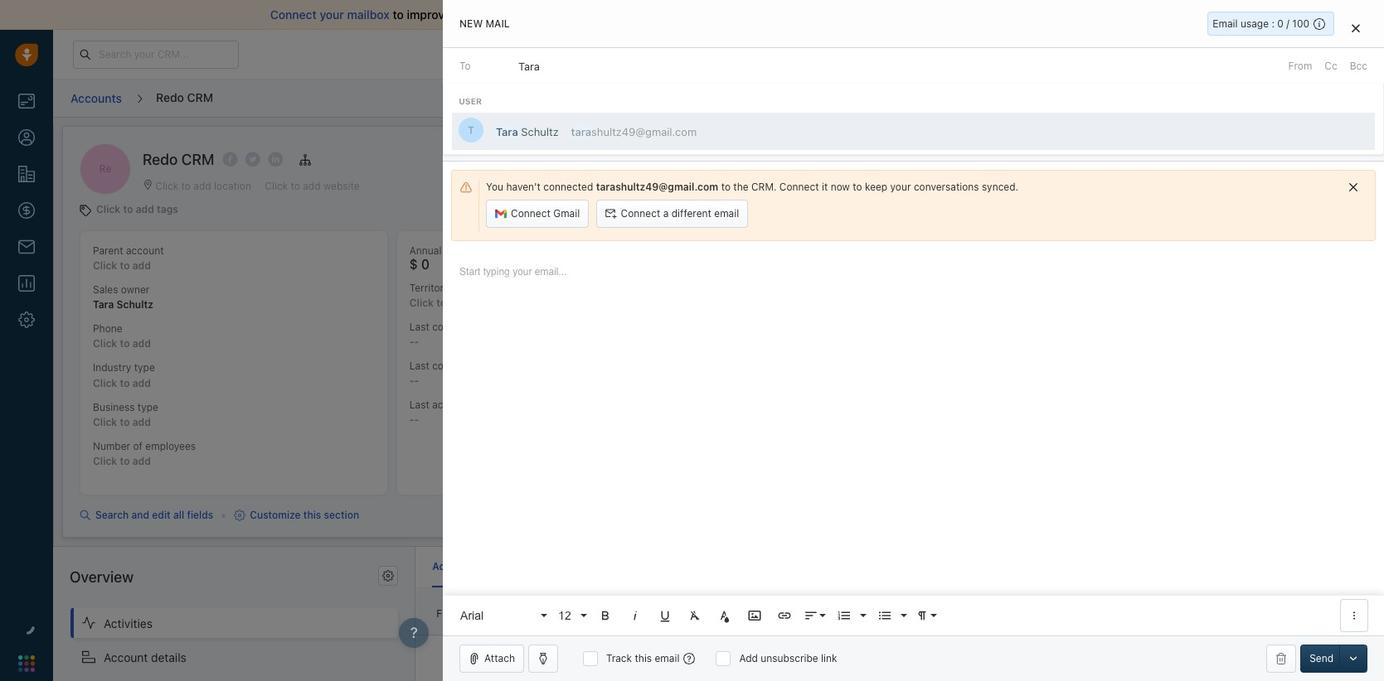 Task type: locate. For each thing, give the bounding box(es) containing it.
tara down sales
[[93, 299, 114, 311]]

crm
[[187, 90, 213, 104], [181, 151, 214, 168]]

more misc image
[[1347, 609, 1362, 624]]

click down phone
[[93, 338, 117, 350]]

activities left 12
[[500, 608, 542, 621]]

connect down haven't
[[511, 207, 550, 220]]

1 vertical spatial your
[[890, 181, 911, 193]]

sync
[[627, 7, 653, 22]]

email
[[1213, 17, 1238, 30], [862, 134, 888, 147]]

add up industry type click to add
[[132, 338, 151, 350]]

phone
[[93, 323, 122, 335]]

0 vertical spatial this
[[303, 509, 321, 522]]

to inside territory click to add
[[436, 297, 446, 309]]

to down number
[[120, 455, 130, 468]]

time up mode
[[482, 321, 503, 333]]

industry
[[93, 362, 131, 374]]

1 vertical spatial of
[[133, 440, 143, 453]]

type inside the business type click to add
[[137, 401, 158, 413]]

connect your mailbox to improve deliverability and enable 2-way sync of email conversations.
[[270, 7, 783, 22]]

1 vertical spatial email
[[714, 207, 739, 220]]

to right the linked
[[921, 134, 930, 147]]

contacted down territory click to add
[[432, 321, 480, 333]]

0 vertical spatial email
[[670, 7, 699, 22]]

0 horizontal spatial 0
[[421, 257, 429, 272]]

time
[[482, 321, 503, 333], [588, 608, 609, 621]]

gmail
[[553, 207, 580, 220]]

redo up tags
[[143, 151, 178, 168]]

schultz inside sales owner tara schultz
[[117, 299, 153, 311]]

schultz down owner
[[117, 299, 153, 311]]

2 vertical spatial email
[[655, 653, 680, 665]]

application
[[443, 250, 1384, 636]]

email left "usage"
[[1213, 17, 1238, 30]]

all right 'arial'
[[485, 608, 497, 621]]

and left edit
[[132, 509, 149, 522]]

activity
[[432, 561, 470, 573]]

0 vertical spatial last
[[409, 321, 429, 333]]

0 right :
[[1277, 17, 1284, 30]]

:
[[1272, 17, 1275, 30]]

to inside number of employees click to add
[[120, 455, 130, 468]]

0 horizontal spatial fields
[[187, 509, 213, 522]]

1 horizontal spatial your
[[890, 181, 911, 193]]

click down industry
[[93, 377, 117, 389]]

add inside phone click to add
[[132, 338, 151, 350]]

click down number
[[93, 455, 117, 468]]

click inside parent account click to add
[[93, 260, 117, 272]]

type right industry
[[134, 362, 155, 374]]

add down "account"
[[132, 260, 151, 272]]

0 for $
[[421, 257, 429, 272]]

crm left facebook circled icon
[[181, 151, 214, 168]]

click down business
[[93, 416, 117, 428]]

all inside button
[[574, 608, 585, 621]]

0 horizontal spatial tara
[[93, 299, 114, 311]]

to
[[393, 7, 404, 22], [921, 134, 930, 147], [721, 181, 731, 193], [853, 181, 862, 193], [123, 203, 133, 216], [120, 260, 130, 272], [436, 297, 446, 309], [120, 338, 130, 350], [120, 377, 130, 389], [120, 416, 130, 428], [120, 455, 130, 468]]

deal right show
[[805, 607, 825, 620]]

2 last from the top
[[409, 360, 429, 372]]

0 horizontal spatial and
[[132, 509, 149, 522]]

0 horizontal spatial add
[[714, 135, 732, 147]]

edit
[[152, 509, 171, 522]]

Write a subject line text field
[[443, 86, 1384, 120]]

email down the on the right of page
[[714, 207, 739, 220]]

1 vertical spatial contacted
[[432, 360, 480, 372]]

track
[[606, 653, 632, 665]]

different
[[671, 207, 711, 220]]

to down industry
[[120, 377, 130, 389]]

all
[[173, 509, 184, 522]]

mailbox
[[347, 7, 390, 22]]

accounts
[[70, 91, 122, 105]]

0 horizontal spatial all
[[485, 608, 497, 621]]

click inside number of employees click to add
[[93, 455, 117, 468]]

connect for connect gmail
[[511, 207, 550, 220]]

link
[[821, 653, 837, 665]]

crm.
[[751, 181, 777, 193]]

connect gmail button
[[486, 200, 589, 228]]

sales
[[93, 284, 118, 296]]

by
[[779, 246, 790, 258], [463, 608, 474, 621]]

territory
[[409, 282, 449, 294]]

attach button
[[459, 645, 524, 673]]

contacted inside last contacted mode --
[[432, 360, 480, 372]]

deals
[[980, 134, 1005, 147]]

add
[[136, 203, 154, 216], [132, 260, 151, 272], [449, 297, 467, 309], [132, 338, 151, 350], [132, 377, 151, 389], [132, 416, 151, 428], [132, 455, 151, 468]]

explore plans link
[[1062, 44, 1144, 64]]

email right sync
[[670, 7, 699, 22]]

add left follow-
[[714, 135, 732, 147]]

1 horizontal spatial this
[[635, 653, 652, 665]]

ordered list image
[[837, 609, 852, 624]]

add inside territory click to add
[[449, 297, 467, 309]]

connect your mailbox link
[[270, 7, 393, 22]]

1 vertical spatial and
[[132, 509, 149, 522]]

all
[[485, 608, 497, 621], [574, 608, 585, 621]]

dialog
[[443, 0, 1384, 682]]

connect inside button
[[511, 207, 550, 220]]

your left mailbox
[[320, 7, 344, 22]]

1 vertical spatial tara
[[93, 299, 114, 311]]

2 all from the left
[[574, 608, 585, 621]]

all right 12
[[574, 608, 585, 621]]

1 vertical spatial by
[[463, 608, 474, 621]]

add up last contacted time --
[[449, 297, 467, 309]]

of right number
[[133, 440, 143, 453]]

add unsubscribe link
[[739, 653, 837, 665]]

/
[[1286, 17, 1289, 30]]

1 horizontal spatial fields
[[632, 134, 657, 147]]

to inside phone click to add
[[120, 338, 130, 350]]

of right sync
[[656, 7, 667, 22]]

shultz49@gmail.com
[[591, 125, 697, 139]]

1 horizontal spatial schultz
[[521, 125, 559, 139]]

all time periods button
[[570, 604, 662, 625]]

no
[[674, 608, 688, 621]]

1 horizontal spatial of
[[656, 7, 667, 22]]

1 vertical spatial crm
[[181, 151, 214, 168]]

connect left mailbox
[[270, 7, 317, 22]]

1 horizontal spatial all
[[574, 608, 585, 621]]

0 horizontal spatial this
[[303, 509, 321, 522]]

1 horizontal spatial 0
[[1277, 17, 1284, 30]]

redo
[[156, 90, 184, 104], [143, 151, 178, 168]]

search
[[95, 509, 129, 522]]

0 vertical spatial crm
[[187, 90, 213, 104]]

mng settings image
[[382, 570, 394, 582]]

0 vertical spatial by
[[779, 246, 790, 258]]

and
[[527, 7, 547, 22], [132, 509, 149, 522]]

1 horizontal spatial and
[[527, 7, 547, 22]]

type right activity
[[469, 399, 490, 411]]

by for deals
[[779, 246, 790, 258]]

sales owner tara schultz
[[93, 284, 153, 311]]

synced.
[[982, 181, 1018, 193]]

1 vertical spatial fields
[[187, 509, 213, 522]]

0 vertical spatial 0
[[1277, 17, 1284, 30]]

add left unsubscribe on the right bottom of page
[[739, 653, 758, 665]]

to down business
[[120, 416, 130, 428]]

last for last contacted mode
[[409, 360, 429, 372]]

0 horizontal spatial of
[[133, 440, 143, 453]]

click inside industry type click to add
[[93, 377, 117, 389]]

last left activity
[[409, 399, 429, 411]]

0 vertical spatial email
[[1213, 17, 1238, 30]]

mode
[[482, 360, 509, 372]]

click down territory
[[409, 297, 434, 309]]

2 contacted from the top
[[432, 360, 480, 372]]

0 vertical spatial redo crm
[[156, 90, 213, 104]]

dialog containing tara
[[443, 0, 1384, 682]]

0 vertical spatial and
[[527, 7, 547, 22]]

0 right $
[[421, 257, 429, 272]]

mail
[[485, 17, 510, 30]]

1 vertical spatial schultz
[[117, 299, 153, 311]]

redo crm down search your crm... "text box"
[[156, 90, 213, 104]]

click to add tags
[[96, 203, 178, 216]]

connected
[[543, 181, 593, 193]]

connect left a in the top left of the page
[[621, 207, 660, 220]]

email inside button
[[862, 134, 888, 147]]

1 vertical spatial last
[[409, 360, 429, 372]]

to down territory
[[436, 297, 446, 309]]

email
[[670, 7, 699, 22], [714, 207, 739, 220], [655, 653, 680, 665]]

0 vertical spatial contacted
[[432, 321, 480, 333]]

1 vertical spatial redo
[[143, 151, 178, 168]]

1 contacted from the top
[[432, 321, 480, 333]]

deliverability
[[454, 7, 524, 22]]

your right keep
[[890, 181, 911, 193]]

deal left stage at the right top of page
[[793, 246, 813, 258]]

add up the business type click to add
[[132, 377, 151, 389]]

0 vertical spatial fields
[[632, 134, 657, 147]]

3 last from the top
[[409, 399, 429, 411]]

follow-
[[735, 135, 768, 147]]

task
[[782, 135, 802, 147]]

0 vertical spatial of
[[656, 7, 667, 22]]

add for add follow-up task
[[714, 135, 732, 147]]

add left tags
[[136, 203, 154, 216]]

paragraph format image
[[915, 609, 930, 624]]

0 horizontal spatial your
[[320, 7, 344, 22]]

add inside number of employees click to add
[[132, 455, 151, 468]]

this
[[303, 509, 321, 522], [635, 653, 652, 665]]

add inside the business type click to add
[[132, 416, 151, 428]]

2-
[[590, 7, 602, 22]]

all activities
[[485, 608, 542, 621]]

connect inside button
[[621, 207, 660, 220]]

email down 'underline (⌘u)' image
[[655, 653, 680, 665]]

12 button
[[552, 600, 589, 633]]

last down territory click to add
[[409, 321, 429, 333]]

contacted inside last contacted time --
[[432, 321, 480, 333]]

1 vertical spatial this
[[635, 653, 652, 665]]

of
[[656, 7, 667, 22], [133, 440, 143, 453]]

last
[[409, 321, 429, 333], [409, 360, 429, 372], [409, 399, 429, 411]]

fields right "all"
[[187, 509, 213, 522]]

schultz left the "tara"
[[521, 125, 559, 139]]

0 vertical spatial add
[[714, 135, 732, 147]]

by right filter
[[463, 608, 474, 621]]

tara up you
[[496, 125, 518, 139]]

0 vertical spatial time
[[482, 321, 503, 333]]

0 horizontal spatial activities
[[500, 608, 542, 621]]

insert image (⌘p) image
[[747, 609, 762, 624]]

to down parent
[[120, 260, 130, 272]]

0 vertical spatial redo
[[156, 90, 184, 104]]

click
[[96, 203, 120, 216], [93, 260, 117, 272], [409, 297, 434, 309], [93, 338, 117, 350], [93, 377, 117, 389], [93, 416, 117, 428], [93, 455, 117, 468]]

0 horizontal spatial time
[[482, 321, 503, 333]]

last down last contacted time --
[[409, 360, 429, 372]]

fields right insert
[[632, 134, 657, 147]]

connect gmail
[[511, 207, 580, 220]]

click down parent
[[93, 260, 117, 272]]

2 vertical spatial last
[[409, 399, 429, 411]]

0 vertical spatial your
[[320, 7, 344, 22]]

by right deals
[[779, 246, 790, 258]]

activities left unordered list icon
[[828, 607, 870, 620]]

type inside industry type click to add
[[134, 362, 155, 374]]

this left section
[[303, 509, 321, 522]]

freshworks switcher image
[[18, 656, 35, 672]]

email linked to contacts, deals
[[862, 134, 1005, 147]]

1 horizontal spatial by
[[779, 246, 790, 258]]

add down employees on the left
[[132, 455, 151, 468]]

1 vertical spatial time
[[588, 608, 609, 621]]

0 horizontal spatial schultz
[[117, 299, 153, 311]]

click up parent
[[96, 203, 120, 216]]

customize this section link
[[234, 508, 359, 523]]

industry type click to add
[[93, 362, 155, 389]]

last inside last contacted mode --
[[409, 360, 429, 372]]

details
[[151, 651, 186, 665]]

1 all from the left
[[485, 608, 497, 621]]

1 horizontal spatial add
[[739, 653, 758, 665]]

add down business
[[132, 416, 151, 428]]

phone click to add
[[93, 323, 151, 350]]

-
[[409, 336, 414, 348], [414, 336, 419, 348], [409, 375, 414, 387], [414, 375, 419, 387], [409, 414, 414, 426], [414, 414, 419, 426]]

1 vertical spatial 0
[[421, 257, 429, 272]]

1 vertical spatial email
[[862, 134, 888, 147]]

0 horizontal spatial email
[[862, 134, 888, 147]]

0 inside annual revenue $ 0
[[421, 257, 429, 272]]

add
[[714, 135, 732, 147], [739, 653, 758, 665]]

100
[[1292, 17, 1309, 30]]

days
[[1019, 48, 1039, 59]]

to inside parent account click to add
[[120, 260, 130, 272]]

this right track
[[635, 653, 652, 665]]

arial
[[460, 609, 484, 622]]

the
[[733, 181, 749, 193]]

0 vertical spatial deal
[[793, 246, 813, 258]]

last inside last contacted time --
[[409, 321, 429, 333]]

all time periods
[[574, 608, 647, 621]]

time left periods
[[588, 608, 609, 621]]

email left the linked
[[862, 134, 888, 147]]

to down phone
[[120, 338, 130, 350]]

redo crm up tags
[[143, 151, 214, 168]]

last inside last activity type --
[[409, 399, 429, 411]]

1 horizontal spatial email
[[1213, 17, 1238, 30]]

add follow-up task button
[[690, 127, 826, 155], [690, 127, 826, 155]]

tarashultz49@gmail.com
[[596, 181, 718, 193]]

deals
[[750, 246, 776, 258]]

this for section
[[303, 509, 321, 522]]

0 vertical spatial tara
[[496, 125, 518, 139]]

crm down search your crm... "text box"
[[187, 90, 213, 104]]

1 last from the top
[[409, 321, 429, 333]]

1 vertical spatial add
[[739, 653, 758, 665]]

contacts
[[690, 608, 731, 621]]

connect
[[270, 7, 317, 22], [779, 181, 819, 193], [511, 207, 550, 220], [621, 207, 660, 220]]

and left enable
[[527, 7, 547, 22]]

to inside the business type click to add
[[120, 416, 130, 428]]

1 horizontal spatial time
[[588, 608, 609, 621]]

redo down search your crm... "text box"
[[156, 90, 184, 104]]

type right business
[[137, 401, 158, 413]]

contacted down last contacted time --
[[432, 360, 480, 372]]

0 horizontal spatial by
[[463, 608, 474, 621]]



Task type: vqa. For each thing, say whether or not it's contained in the screenshot.


Task type: describe. For each thing, give the bounding box(es) containing it.
periods
[[611, 608, 647, 621]]

send
[[1309, 653, 1333, 665]]

click inside territory click to add
[[409, 297, 434, 309]]

email image
[[1220, 47, 1231, 61]]

annual revenue $ 0
[[409, 245, 482, 272]]

conversations.
[[702, 7, 783, 22]]

cc
[[1325, 60, 1337, 72]]

filter
[[436, 608, 460, 621]]

annual
[[409, 245, 442, 257]]

connect a different email
[[621, 207, 739, 220]]

attach
[[484, 653, 515, 665]]

click inside the business type click to add
[[93, 416, 117, 428]]

contacted for mode
[[432, 360, 480, 372]]

arial button
[[455, 600, 549, 633]]

activities inside all activities link
[[500, 608, 542, 621]]

tara
[[571, 125, 591, 139]]

last for last activity type
[[409, 399, 429, 411]]

add inside industry type click to add
[[132, 377, 151, 389]]

way
[[602, 7, 624, 22]]

all for all time periods
[[574, 608, 585, 621]]

0 vertical spatial schultz
[[521, 125, 559, 139]]

Enter recipients text field
[[518, 53, 543, 80]]

1 horizontal spatial activities
[[828, 607, 870, 620]]

business type click to add
[[93, 401, 158, 428]]

this for email
[[635, 653, 652, 665]]

filter by
[[436, 608, 474, 621]]

your trial ends in 21 days
[[931, 48, 1039, 59]]

it
[[822, 181, 828, 193]]

contacted for time
[[432, 321, 480, 333]]

show deal activities
[[777, 607, 870, 620]]

email for email usage : 0 / 100
[[1213, 17, 1238, 30]]

business
[[93, 401, 135, 413]]

last activity type --
[[409, 399, 490, 426]]

to right mailbox
[[393, 7, 404, 22]]

fields inside "button"
[[632, 134, 657, 147]]

account
[[126, 245, 164, 257]]

enable
[[550, 7, 587, 22]]

customize this section
[[250, 509, 359, 522]]

to right now
[[853, 181, 862, 193]]

12
[[558, 609, 571, 622]]

time inside all time periods button
[[588, 608, 609, 621]]

activity timeline
[[432, 561, 511, 573]]

section
[[324, 509, 359, 522]]

parent
[[93, 245, 123, 257]]

add inside parent account click to add
[[132, 260, 151, 272]]

align image
[[804, 609, 819, 624]]

tara inside sales owner tara schultz
[[93, 299, 114, 311]]

bold (⌘b) image
[[598, 609, 613, 624]]

your
[[931, 48, 950, 59]]

twitter circled image
[[245, 151, 260, 168]]

account details
[[104, 651, 186, 665]]

close image
[[1352, 23, 1360, 33]]

in
[[996, 48, 1004, 59]]

connect for connect your mailbox to improve deliverability and enable 2-way sync of email conversations.
[[270, 7, 317, 22]]

up
[[768, 135, 779, 147]]

send button
[[1300, 645, 1343, 673]]

1 horizontal spatial tara
[[496, 125, 518, 139]]

add follow-up task
[[714, 135, 802, 147]]

parent account click to add
[[93, 245, 164, 272]]

from
[[1288, 60, 1312, 72]]

overview
[[70, 569, 134, 586]]

21
[[1007, 48, 1016, 59]]

number
[[93, 440, 130, 453]]

text color image
[[717, 609, 732, 624]]

insert fields button
[[578, 127, 681, 155]]

new mail
[[459, 17, 510, 30]]

conversations
[[914, 181, 979, 193]]

search and edit all fields link
[[80, 508, 213, 523]]

usage
[[1241, 17, 1269, 30]]

to left tags
[[123, 203, 133, 216]]

unordered list image
[[877, 609, 892, 624]]

haven't
[[506, 181, 541, 193]]

Search your CRM... text field
[[73, 40, 239, 68]]

by for filter
[[463, 608, 474, 621]]

territory click to add
[[409, 282, 467, 309]]

search and edit all fields
[[95, 509, 213, 522]]

tara shultz49@gmail.com
[[571, 125, 697, 139]]

italic (⌘i) image
[[628, 609, 643, 624]]

to inside button
[[921, 134, 930, 147]]

linked
[[890, 134, 918, 147]]

email inside button
[[714, 207, 739, 220]]

type for business type click to add
[[137, 401, 158, 413]]

timeline
[[472, 561, 511, 573]]

no contacts button
[[670, 604, 746, 625]]

email for email linked to contacts, deals
[[862, 134, 888, 147]]

revenue
[[444, 245, 482, 257]]

click inside phone click to add
[[93, 338, 117, 350]]

activities
[[104, 617, 153, 631]]

$
[[409, 257, 418, 272]]

show
[[777, 607, 803, 620]]

explore
[[1071, 47, 1107, 60]]

clear formatting image
[[688, 609, 702, 624]]

plans
[[1109, 47, 1135, 60]]

email usage : 0 / 100
[[1213, 17, 1309, 30]]

connect for connect a different email
[[621, 207, 660, 220]]

underline (⌘u) image
[[658, 609, 673, 624]]

to left the on the right of page
[[721, 181, 731, 193]]

application containing arial
[[443, 250, 1384, 636]]

new
[[459, 17, 483, 30]]

1 vertical spatial redo crm
[[143, 151, 214, 168]]

improve
[[407, 7, 451, 22]]

add for add unsubscribe link
[[739, 653, 758, 665]]

0 for :
[[1277, 17, 1284, 30]]

connect left it
[[779, 181, 819, 193]]

1 vertical spatial deal
[[805, 607, 825, 620]]

facebook circled image
[[223, 151, 238, 168]]

last contacted time --
[[409, 321, 503, 348]]

type inside last activity type --
[[469, 399, 490, 411]]

insert
[[602, 134, 629, 147]]

stage
[[816, 246, 842, 258]]

trial
[[953, 48, 970, 59]]

number of employees click to add
[[93, 440, 196, 468]]

ends
[[972, 48, 994, 59]]

all activities link
[[481, 604, 557, 625]]

type for industry type click to add
[[134, 362, 155, 374]]

of inside number of employees click to add
[[133, 440, 143, 453]]

linkedin circled image
[[268, 151, 283, 168]]

all for all activities
[[485, 608, 497, 621]]

tara schultz
[[496, 125, 559, 139]]

account
[[104, 651, 148, 665]]

no contacts
[[674, 608, 731, 621]]

insert link (⌘k) image
[[777, 609, 792, 624]]

email linked to contacts, deals button
[[834, 127, 1029, 155]]

last contacted mode --
[[409, 360, 509, 387]]

last for last contacted time
[[409, 321, 429, 333]]

to inside industry type click to add
[[120, 377, 130, 389]]

time inside last contacted time --
[[482, 321, 503, 333]]

tags
[[157, 203, 178, 216]]

contacts,
[[933, 134, 977, 147]]



